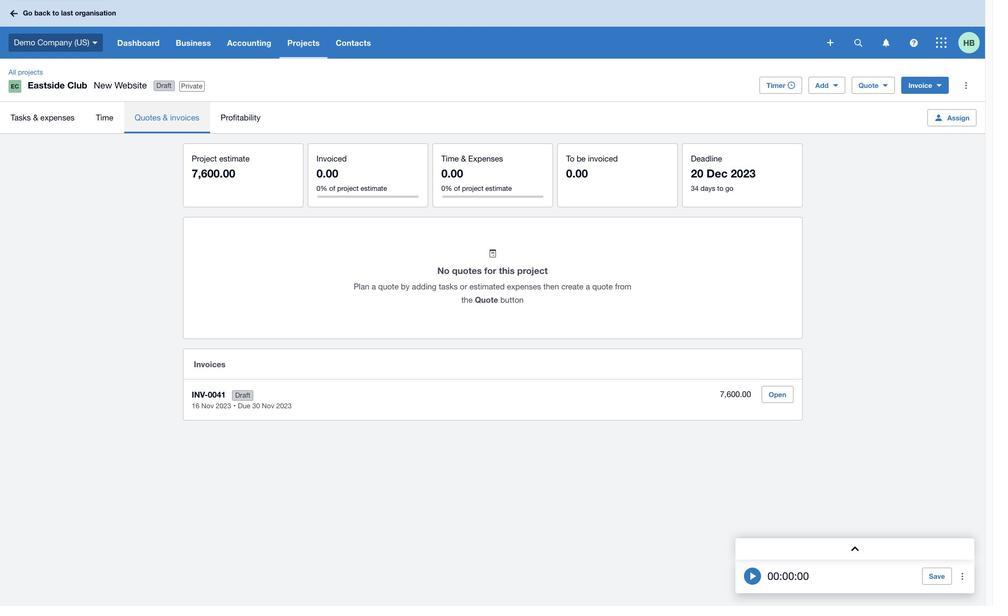 Task type: locate. For each thing, give the bounding box(es) containing it.
0.00 inside time & expenses 0.00 0% of project estimate
[[442, 167, 463, 180]]

of inside invoiced 0.00 0% of project estimate
[[329, 185, 335, 193]]

time inside time & expenses 0.00 0% of project estimate
[[442, 154, 459, 163]]

expenses up button
[[507, 282, 541, 291]]

go
[[726, 185, 734, 193]]

0 horizontal spatial of
[[329, 185, 335, 193]]

add button
[[809, 77, 846, 94]]

go back to last organisation
[[23, 9, 116, 17]]

2 horizontal spatial &
[[461, 154, 466, 163]]

0 horizontal spatial quote
[[378, 282, 399, 291]]

1 horizontal spatial nov
[[262, 402, 275, 410]]

quote for quote
[[859, 81, 879, 90]]

assign
[[948, 113, 970, 122]]

1 vertical spatial quote
[[475, 295, 498, 305]]

project inside time & expenses 0.00 0% of project estimate
[[462, 185, 484, 193]]

to left 'last'
[[52, 9, 59, 17]]

0.00 for to be invoiced 0.00
[[566, 167, 588, 180]]

2023 up go
[[731, 167, 756, 180]]

all projects
[[9, 68, 43, 76]]

expenses down eastside club
[[40, 113, 75, 122]]

1 horizontal spatial quote
[[859, 81, 879, 90]]

2023 right 30
[[276, 402, 292, 410]]

1 horizontal spatial 0%
[[442, 185, 452, 193]]

0 vertical spatial quote
[[859, 81, 879, 90]]

2023 inside deadline 20 dec 2023 34 days to go
[[731, 167, 756, 180]]

0% inside invoiced 0.00 0% of project estimate
[[317, 185, 328, 193]]

20
[[691, 167, 704, 180]]

1 quote from the left
[[378, 282, 399, 291]]

quote inside popup button
[[859, 81, 879, 90]]

& right quotes
[[163, 113, 168, 122]]

add
[[816, 81, 829, 90]]

0.00 inside the to be invoiced 0.00
[[566, 167, 588, 180]]

draft up 16 nov 2023 • due 30 nov 2023
[[235, 392, 250, 400]]

0 horizontal spatial time
[[96, 113, 113, 122]]

tasks & expenses
[[11, 113, 75, 122]]

contacts
[[336, 38, 371, 47]]

quotes & invoices
[[135, 113, 199, 122]]

a
[[372, 282, 376, 291], [586, 282, 590, 291]]

1 0.00 from the left
[[317, 167, 339, 180]]

business
[[176, 38, 211, 47]]

7,600.00
[[192, 167, 235, 180], [720, 390, 752, 399]]

a right plan
[[372, 282, 376, 291]]

a right create
[[586, 282, 590, 291]]

project down expenses
[[462, 185, 484, 193]]

0 vertical spatial time
[[96, 113, 113, 122]]

1 horizontal spatial draft
[[235, 392, 250, 400]]

project
[[192, 154, 217, 163]]

quote
[[378, 282, 399, 291], [593, 282, 613, 291]]

svg image
[[855, 39, 863, 47], [92, 41, 98, 44]]

1 horizontal spatial a
[[586, 282, 590, 291]]

1 a from the left
[[372, 282, 376, 291]]

0 horizontal spatial a
[[372, 282, 376, 291]]

0 vertical spatial draft
[[157, 82, 172, 90]]

& for quotes
[[163, 113, 168, 122]]

2 0% from the left
[[442, 185, 452, 193]]

7,600.00 left open on the right
[[720, 390, 752, 399]]

no
[[438, 265, 450, 276]]

project
[[337, 185, 359, 193], [462, 185, 484, 193], [517, 265, 548, 276]]

2 quote from the left
[[593, 282, 613, 291]]

quotes
[[452, 265, 482, 276]]

0 horizontal spatial svg image
[[92, 41, 98, 44]]

& inside quotes & invoices link
[[163, 113, 168, 122]]

quote left by
[[378, 282, 399, 291]]

0 horizontal spatial 7,600.00
[[192, 167, 235, 180]]

time down the new at the left top
[[96, 113, 113, 122]]

quote right add popup button at the right top of the page
[[859, 81, 879, 90]]

timer button
[[760, 77, 803, 94]]

0 horizontal spatial to
[[52, 9, 59, 17]]

private
[[181, 82, 203, 90]]

2 of from the left
[[454, 185, 460, 193]]

quotes & invoices link
[[124, 102, 210, 133]]

1 horizontal spatial estimate
[[361, 185, 387, 193]]

0 vertical spatial expenses
[[40, 113, 75, 122]]

eastside
[[28, 80, 65, 91]]

0 horizontal spatial 0.00
[[317, 167, 339, 180]]

0 horizontal spatial draft
[[157, 82, 172, 90]]

1 vertical spatial expenses
[[507, 282, 541, 291]]

business button
[[168, 27, 219, 59]]

& inside tasks & expenses "link"
[[33, 113, 38, 122]]

2 horizontal spatial estimate
[[486, 185, 512, 193]]

of
[[329, 185, 335, 193], [454, 185, 460, 193]]

1 horizontal spatial project
[[462, 185, 484, 193]]

nov
[[201, 402, 214, 410], [262, 402, 275, 410]]

inv-
[[192, 390, 208, 400]]

2 0.00 from the left
[[442, 167, 463, 180]]

svg image left go
[[10, 10, 18, 17]]

1 horizontal spatial time
[[442, 154, 459, 163]]

time for time
[[96, 113, 113, 122]]

3 0.00 from the left
[[566, 167, 588, 180]]

7,600.00 inside project estimate 7,600.00
[[192, 167, 235, 180]]

0 vertical spatial to
[[52, 9, 59, 17]]

to
[[566, 154, 575, 163]]

navigation
[[109, 27, 820, 59]]

project up then
[[517, 265, 548, 276]]

demo
[[14, 38, 35, 47]]

svg image inside demo company (us) popup button
[[92, 41, 98, 44]]

draft
[[157, 82, 172, 90], [235, 392, 250, 400]]

0 vertical spatial 7,600.00
[[192, 167, 235, 180]]

00:00:00
[[768, 570, 809, 583]]

expenses
[[469, 154, 503, 163]]

project down invoiced
[[337, 185, 359, 193]]

2023 left •
[[216, 402, 231, 410]]

projects
[[288, 38, 320, 47]]

0 horizontal spatial quote
[[475, 295, 498, 305]]

1 0% from the left
[[317, 185, 328, 193]]

dashboard
[[117, 38, 160, 47]]

1 horizontal spatial of
[[454, 185, 460, 193]]

&
[[33, 113, 38, 122], [163, 113, 168, 122], [461, 154, 466, 163]]

1 of from the left
[[329, 185, 335, 193]]

plan
[[354, 282, 370, 291]]

contacts button
[[328, 27, 379, 59]]

0%
[[317, 185, 328, 193], [442, 185, 452, 193]]

estimate
[[219, 154, 250, 163], [361, 185, 387, 193], [486, 185, 512, 193]]

to left go
[[718, 185, 724, 193]]

1 vertical spatial to
[[718, 185, 724, 193]]

last
[[61, 9, 73, 17]]

quotes & invoices tab
[[124, 102, 210, 133]]

2 horizontal spatial 0.00
[[566, 167, 588, 180]]

then
[[544, 282, 559, 291]]

nov right 30
[[262, 402, 275, 410]]

1 horizontal spatial expenses
[[507, 282, 541, 291]]

1 horizontal spatial to
[[718, 185, 724, 193]]

0 horizontal spatial expenses
[[40, 113, 75, 122]]

svg image right (us)
[[92, 41, 98, 44]]

from
[[615, 282, 632, 291]]

0 horizontal spatial estimate
[[219, 154, 250, 163]]

7,600.00 down the project
[[192, 167, 235, 180]]

0 horizontal spatial 0%
[[317, 185, 328, 193]]

plan a quote by adding tasks or estimated expenses then create a quote from the
[[354, 282, 632, 305]]

accounting
[[227, 38, 272, 47]]

ec
[[11, 83, 19, 90]]

tasks & expenses link
[[0, 102, 85, 133]]

quote down estimated
[[475, 295, 498, 305]]

1 horizontal spatial quote
[[593, 282, 613, 291]]

1 horizontal spatial 7,600.00
[[720, 390, 752, 399]]

time link
[[85, 102, 124, 133]]

svg image
[[10, 10, 18, 17], [937, 37, 947, 48], [883, 39, 890, 47], [910, 39, 918, 47], [828, 39, 834, 46]]

1 vertical spatial time
[[442, 154, 459, 163]]

open
[[769, 391, 787, 399]]

0.00
[[317, 167, 339, 180], [442, 167, 463, 180], [566, 167, 588, 180]]

invoiced
[[588, 154, 618, 163]]

of inside time & expenses 0.00 0% of project estimate
[[454, 185, 460, 193]]

30
[[252, 402, 260, 410]]

svg image inside go back to last organisation link
[[10, 10, 18, 17]]

project estimate 7,600.00
[[192, 154, 250, 180]]

1 horizontal spatial svg image
[[855, 39, 863, 47]]

0 horizontal spatial &
[[33, 113, 38, 122]]

save button
[[923, 568, 953, 585]]

& right tasks
[[33, 113, 38, 122]]

draft left private
[[157, 82, 172, 90]]

0 horizontal spatial project
[[337, 185, 359, 193]]

0.00 for time & expenses 0.00 0% of project estimate
[[442, 167, 463, 180]]

organisation
[[75, 9, 116, 17]]

quote
[[859, 81, 879, 90], [475, 295, 498, 305]]

time left expenses
[[442, 154, 459, 163]]

quote left the from
[[593, 282, 613, 291]]

banner
[[0, 0, 986, 59]]

svg image up quote popup button
[[855, 39, 863, 47]]

1 nov from the left
[[201, 402, 214, 410]]

profitability
[[221, 113, 261, 122]]

0 horizontal spatial nov
[[201, 402, 214, 410]]

nov down inv-0041
[[201, 402, 214, 410]]

0 horizontal spatial 2023
[[216, 402, 231, 410]]

more options image
[[956, 75, 977, 96]]

this
[[499, 265, 515, 276]]

2 horizontal spatial 2023
[[731, 167, 756, 180]]

eastside club
[[28, 80, 87, 91]]

2 horizontal spatial project
[[517, 265, 548, 276]]

1 horizontal spatial &
[[163, 113, 168, 122]]

expenses
[[40, 113, 75, 122], [507, 282, 541, 291]]

estimate inside time & expenses 0.00 0% of project estimate
[[486, 185, 512, 193]]

& inside time & expenses 0.00 0% of project estimate
[[461, 154, 466, 163]]

16
[[192, 402, 200, 410]]

& left expenses
[[461, 154, 466, 163]]

time
[[96, 113, 113, 122], [442, 154, 459, 163]]

invoices
[[170, 113, 199, 122]]

1 horizontal spatial 0.00
[[442, 167, 463, 180]]

navigation containing dashboard
[[109, 27, 820, 59]]

2023
[[731, 167, 756, 180], [216, 402, 231, 410], [276, 402, 292, 410]]

back
[[34, 9, 51, 17]]

project inside invoiced 0.00 0% of project estimate
[[337, 185, 359, 193]]



Task type: vqa. For each thing, say whether or not it's contained in the screenshot.
the Bank
no



Task type: describe. For each thing, give the bounding box(es) containing it.
0% inside time & expenses 0.00 0% of project estimate
[[442, 185, 452, 193]]

club
[[67, 80, 87, 91]]

16 nov 2023 • due 30 nov 2023
[[192, 402, 292, 410]]

go
[[23, 9, 32, 17]]

tasks
[[11, 113, 31, 122]]

2 a from the left
[[586, 282, 590, 291]]

estimated
[[470, 282, 505, 291]]

1 horizontal spatial 2023
[[276, 402, 292, 410]]

(us)
[[74, 38, 90, 47]]

invoiced
[[317, 154, 347, 163]]

create
[[562, 282, 584, 291]]

navigation inside banner
[[109, 27, 820, 59]]

banner containing hb
[[0, 0, 986, 59]]

dashboard link
[[109, 27, 168, 59]]

time & expenses 0.00 0% of project estimate
[[442, 154, 512, 193]]

tasks
[[439, 282, 458, 291]]

invoiced 0.00 0% of project estimate
[[317, 154, 387, 193]]

new website
[[94, 80, 147, 91]]

deadline 20 dec 2023 34 days to go
[[691, 154, 756, 193]]

dec
[[707, 167, 728, 180]]

quote button
[[852, 77, 896, 94]]

more options image
[[953, 566, 974, 588]]

profitability link
[[210, 102, 271, 133]]

no quotes for this project
[[438, 265, 548, 276]]

demo company (us)
[[14, 38, 90, 47]]

website
[[115, 80, 147, 91]]

for
[[485, 265, 497, 276]]

projects button
[[280, 27, 328, 59]]

due
[[238, 402, 250, 410]]

svg image left hb
[[937, 37, 947, 48]]

save
[[930, 573, 946, 581]]

quote for quote button
[[475, 295, 498, 305]]

svg image up add popup button at the right top of the page
[[828, 39, 834, 46]]

project for quotes
[[517, 265, 548, 276]]

new
[[94, 80, 112, 91]]

button
[[501, 296, 524, 305]]

estimate inside project estimate 7,600.00
[[219, 154, 250, 163]]

go back to last organisation link
[[6, 4, 123, 23]]

•
[[233, 402, 236, 410]]

projects
[[18, 68, 43, 76]]

svg image up quote popup button
[[883, 39, 890, 47]]

timer
[[767, 81, 786, 90]]

to inside banner
[[52, 9, 59, 17]]

estimate inside invoiced 0.00 0% of project estimate
[[361, 185, 387, 193]]

company
[[37, 38, 72, 47]]

time for time & expenses 0.00 0% of project estimate
[[442, 154, 459, 163]]

all projects link
[[4, 67, 47, 78]]

assign button
[[928, 109, 977, 126]]

invoice
[[909, 81, 933, 90]]

by
[[401, 282, 410, 291]]

or
[[460, 282, 467, 291]]

1 vertical spatial 7,600.00
[[720, 390, 752, 399]]

days
[[701, 185, 716, 193]]

hb button
[[959, 27, 986, 59]]

0.00 inside invoiced 0.00 0% of project estimate
[[317, 167, 339, 180]]

start timer image
[[744, 568, 762, 585]]

0041
[[208, 390, 226, 400]]

the
[[462, 296, 473, 305]]

demo company (us) button
[[0, 27, 109, 59]]

1 vertical spatial draft
[[235, 392, 250, 400]]

invoices
[[194, 360, 226, 369]]

34
[[691, 185, 699, 193]]

quotes
[[135, 113, 161, 122]]

expenses inside "link"
[[40, 113, 75, 122]]

accounting button
[[219, 27, 280, 59]]

to be invoiced 0.00
[[566, 154, 618, 180]]

svg image up invoice
[[910, 39, 918, 47]]

expenses inside "plan a quote by adding tasks or estimated expenses then create a quote from the"
[[507, 282, 541, 291]]

be
[[577, 154, 586, 163]]

adding
[[412, 282, 437, 291]]

& for time
[[461, 154, 466, 163]]

2 nov from the left
[[262, 402, 275, 410]]

hb
[[964, 38, 975, 47]]

to inside deadline 20 dec 2023 34 days to go
[[718, 185, 724, 193]]

deadline
[[691, 154, 723, 163]]

invoice button
[[902, 77, 949, 94]]

quote button
[[475, 295, 524, 305]]

inv-0041
[[192, 390, 226, 400]]

& for tasks
[[33, 113, 38, 122]]

open link
[[762, 386, 794, 403]]

project for 0.00
[[337, 185, 359, 193]]



